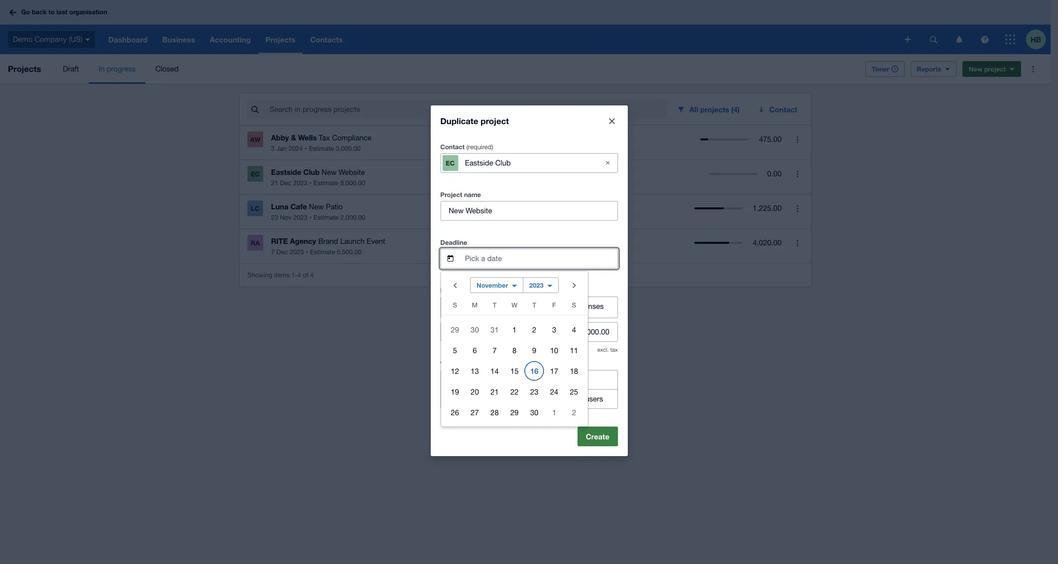 Task type: describe. For each thing, give the bounding box(es) containing it.
cafe
[[291, 202, 307, 211]]

showing
[[247, 271, 272, 279]]

estimate inside luna cafe new patio 23 nov 2023 • estimate 2,000.00
[[314, 214, 339, 221]]

hb banner
[[0, 0, 1051, 54]]

organisation
[[69, 8, 107, 16]]

475.00
[[759, 135, 782, 143]]

contact for contact
[[770, 105, 798, 114]]

create
[[586, 432, 610, 441]]

anyone
[[484, 375, 509, 384]]

thu nov 09 2023 cell
[[525, 340, 544, 360]]

close button
[[602, 111, 622, 131]]

5,500.00
[[337, 248, 362, 256]]

(4)
[[732, 105, 740, 114]]

ec inside duplicate project "dialog"
[[446, 159, 455, 167]]

demo
[[13, 35, 33, 43]]

estimate inside duplicate project "dialog"
[[440, 286, 467, 294]]

6 row from the top
[[441, 402, 588, 423]]

private:
[[459, 395, 484, 403]]

of
[[303, 271, 309, 279]]

wed nov 08 2023 cell
[[505, 340, 525, 360]]

closed link
[[146, 54, 189, 84]]

group containing november
[[441, 271, 588, 427]]

admin,
[[486, 395, 510, 403]]

wells
[[298, 133, 317, 142]]

project for new project
[[985, 65, 1006, 73]]

thu nov 16 2023 cell
[[525, 361, 544, 381]]

wed nov 15 2023 cell
[[505, 361, 525, 381]]

Project name field
[[441, 201, 617, 220]]

tax
[[611, 347, 618, 353]]

access
[[527, 375, 550, 384]]

3 row from the top
[[441, 340, 588, 361]]

1-
[[292, 271, 298, 279]]

1 vertical spatial ec
[[251, 170, 260, 178]]

dec inside rite agency brand launch event 7 dec 2023 • estimate 5,500.00
[[276, 248, 288, 256]]

sun nov 19 2023 cell
[[441, 382, 465, 402]]

new inside popup button
[[969, 65, 983, 73]]

23
[[271, 214, 278, 221]]

wed nov 29 2023 cell
[[505, 403, 525, 422]]

tue nov 28 2023 cell
[[485, 403, 505, 422]]

dec inside "eastside club new website 21 dec 2023 • estimate 8,000.00"
[[280, 179, 291, 187]]

2 s from the left
[[572, 301, 576, 309]]

in
[[99, 65, 105, 73]]

mon nov 06 2023 cell
[[465, 340, 485, 360]]

calculate
[[461, 302, 492, 310]]

from
[[494, 302, 509, 310]]

mon nov 27 2023 cell
[[465, 403, 485, 422]]

lc
[[251, 205, 260, 212]]

1 horizontal spatial svg image
[[981, 36, 989, 43]]

wed nov 22 2023 cell
[[505, 382, 525, 402]]

new project
[[969, 65, 1006, 73]]

projects inside group
[[561, 375, 588, 384]]

2024
[[289, 145, 303, 152]]

go
[[21, 8, 30, 16]]

2023 inside group
[[530, 281, 544, 289]]

f
[[553, 301, 556, 309]]

excl. tax
[[598, 347, 618, 353]]

2 t from the left
[[533, 301, 536, 309]]

hb button
[[1026, 25, 1051, 54]]

all projects (4) button
[[671, 100, 748, 119]]

company
[[35, 35, 67, 43]]

project for duplicate project
[[481, 116, 509, 126]]

sat nov 11 2023 cell
[[564, 340, 588, 360]]

users
[[585, 395, 603, 403]]

Search in progress projects search field
[[269, 100, 667, 119]]

thu nov 30 2023 cell
[[525, 403, 544, 422]]

expenses
[[572, 302, 604, 310]]

to inside hb banner
[[48, 8, 55, 16]]

november
[[477, 281, 508, 289]]

7
[[271, 248, 275, 256]]

(us)
[[69, 35, 83, 43]]

fri nov 03 2023 cell
[[544, 320, 564, 339]]

fri nov 10 2023 cell
[[544, 340, 564, 360]]

closed
[[155, 65, 179, 73]]

club
[[303, 168, 320, 176]]

launch
[[340, 237, 365, 246]]

5 row from the top
[[441, 381, 588, 402]]

0 vertical spatial projects
[[8, 64, 41, 74]]

1,225.00
[[753, 204, 782, 212]]

can
[[456, 360, 467, 368]]

tue nov 14 2023 cell
[[485, 361, 505, 381]]

eastside club new website 21 dec 2023 • estimate 8,000.00
[[271, 168, 365, 187]]

• inside rite agency brand launch event 7 dec 2023 • estimate 5,500.00
[[306, 248, 308, 256]]

or
[[545, 395, 552, 403]]

this
[[485, 360, 496, 368]]

group inside duplicate project "dialog"
[[440, 370, 618, 409]]

tasks
[[511, 302, 529, 310]]

2 row from the top
[[441, 319, 588, 340]]

contact (required)
[[440, 143, 493, 151]]

progress
[[107, 65, 136, 73]]

rite
[[271, 237, 288, 246]]

view
[[469, 360, 483, 368]]

last month image
[[445, 275, 465, 295]]

projects
[[701, 105, 729, 114]]

abby
[[271, 133, 289, 142]]

timer
[[872, 65, 890, 73]]

navigation inside hb banner
[[101, 25, 898, 54]]

row containing s
[[441, 299, 588, 315]]

excl.
[[598, 347, 609, 353]]

duplicate project dialog
[[431, 105, 628, 456]]

2023 inside rite agency brand launch event 7 dec 2023 • estimate 5,500.00
[[290, 248, 304, 256]]

4,020.00
[[753, 239, 782, 247]]

Deadline field
[[464, 249, 617, 268]]

sun nov 26 2023 cell
[[441, 403, 465, 422]]

eastside
[[271, 168, 301, 176]]

in progress link
[[89, 54, 146, 84]]

public:
[[459, 375, 482, 384]]

sun nov 05 2023 cell
[[441, 340, 465, 360]]

fri nov 24 2023 cell
[[544, 382, 564, 402]]

create button
[[578, 427, 618, 446]]

with
[[511, 375, 525, 384]]

close image
[[609, 118, 615, 124]]

1 t from the left
[[493, 301, 497, 309]]

mon nov 20 2023 cell
[[465, 382, 485, 402]]

public: anyone with access to projects
[[459, 375, 588, 384]]

3
[[271, 145, 275, 152]]

standard,
[[512, 395, 543, 403]]

• inside the abby & wells tax compliance 3 jan 2024 • estimate 3,000.00
[[305, 145, 307, 152]]

svg image inside 'demo company (us)' 'popup button'
[[85, 38, 90, 41]]

new for eastside club
[[322, 168, 337, 176]]

all projects (4)
[[690, 105, 740, 114]]

tue nov 21 2023 cell
[[485, 382, 505, 402]]

mon nov 13 2023 cell
[[465, 361, 485, 381]]

thu nov 23 2023 cell
[[525, 382, 544, 402]]



Task type: vqa. For each thing, say whether or not it's contained in the screenshot.
Warehouse related to 3
no



Task type: locate. For each thing, give the bounding box(es) containing it.
dec right 7
[[276, 248, 288, 256]]

& inside the abby & wells tax compliance 3 jan 2024 • estimate 3,000.00
[[291, 133, 296, 142]]

1 horizontal spatial &
[[531, 302, 536, 310]]

rite agency brand launch event 7 dec 2023 • estimate 5,500.00
[[271, 237, 385, 256]]

& inside duplicate project "dialog"
[[531, 302, 536, 310]]

estimate down "brand"
[[310, 248, 335, 256]]

1 vertical spatial dec
[[276, 248, 288, 256]]

2 horizontal spatial svg image
[[1006, 35, 1016, 44]]

0 horizontal spatial &
[[291, 133, 296, 142]]

sat nov 04 2023 cell
[[564, 320, 588, 339]]

deadline
[[440, 238, 467, 246]]

who can view this project
[[440, 360, 519, 368]]

2023 down agency
[[290, 248, 304, 256]]

projects up assigned
[[561, 375, 588, 384]]

project
[[440, 191, 462, 198]]

0 vertical spatial ec
[[446, 159, 455, 167]]

project
[[985, 65, 1006, 73], [481, 116, 509, 126], [498, 360, 519, 368]]

draft
[[63, 65, 79, 73]]

estimate inside the abby & wells tax compliance 3 jan 2024 • estimate 3,000.00
[[309, 145, 334, 152]]

• right 2024
[[305, 145, 307, 152]]

•
[[305, 145, 307, 152], [309, 179, 312, 187], [310, 214, 312, 221], [306, 248, 308, 256]]

1 horizontal spatial 4
[[310, 271, 314, 279]]

contact for contact (required)
[[440, 143, 465, 151]]

calculate from tasks & estimated expenses
[[461, 302, 604, 310]]

estimate down tax
[[309, 145, 334, 152]]

4 row from the top
[[441, 361, 588, 381]]

sun nov 12 2023 cell
[[441, 361, 465, 381]]

nov
[[280, 214, 292, 221]]

0 horizontal spatial svg image
[[85, 38, 90, 41]]

agency
[[290, 237, 316, 246]]

• down "club"
[[309, 179, 312, 187]]

0 horizontal spatial 4
[[298, 271, 301, 279]]

row
[[441, 299, 588, 315], [441, 319, 588, 340], [441, 340, 588, 361], [441, 361, 588, 381], [441, 381, 588, 402], [441, 402, 588, 423]]

estimated
[[538, 302, 570, 310]]

0 horizontal spatial ec
[[251, 170, 260, 178]]

1 vertical spatial new
[[322, 168, 337, 176]]

thu nov 02 2023 cell
[[525, 320, 544, 339]]

8,000.00
[[340, 179, 365, 187]]

svg image
[[1006, 35, 1016, 44], [981, 36, 989, 43], [85, 38, 90, 41]]

2 vertical spatial project
[[498, 360, 519, 368]]

1 row from the top
[[441, 299, 588, 315]]

wed nov 01 2023 cell
[[505, 320, 525, 339]]

2023 inside "eastside club new website 21 dec 2023 • estimate 8,000.00"
[[293, 179, 307, 187]]

0 horizontal spatial to
[[48, 8, 55, 16]]

2023 up calculate from tasks & estimated expenses
[[530, 281, 544, 289]]

last
[[56, 8, 67, 16]]

reports
[[917, 65, 942, 73]]

svg image right (us) at the top of page
[[85, 38, 90, 41]]

svg image left hb
[[1006, 35, 1016, 44]]

demo company (us) button
[[0, 25, 101, 54]]

project name
[[440, 191, 481, 198]]

1 vertical spatial contact
[[440, 143, 465, 151]]

• down agency
[[306, 248, 308, 256]]

new right "club"
[[322, 168, 337, 176]]

go back to last organisation
[[21, 8, 107, 16]]

0 horizontal spatial contact
[[440, 143, 465, 151]]

t right "calculate"
[[493, 301, 497, 309]]

• inside "eastside club new website 21 dec 2023 • estimate 8,000.00"
[[309, 179, 312, 187]]

1 horizontal spatial ec
[[446, 159, 455, 167]]

all
[[690, 105, 699, 114]]

group
[[441, 271, 588, 427], [440, 370, 618, 409]]

1 s from the left
[[453, 301, 457, 309]]

ec
[[446, 159, 455, 167], [251, 170, 260, 178]]

new right cafe
[[309, 203, 324, 211]]

0 vertical spatial dec
[[280, 179, 291, 187]]

back
[[32, 8, 47, 16]]

brand
[[318, 237, 338, 246]]

to left last
[[48, 8, 55, 16]]

svg image inside go back to last organisation link
[[9, 9, 16, 16]]

in progress
[[99, 65, 136, 73]]

(required)
[[467, 143, 493, 151]]

new inside luna cafe new patio 23 nov 2023 • estimate 2,000.00
[[309, 203, 324, 211]]

• inside luna cafe new patio 23 nov 2023 • estimate 2,000.00
[[310, 214, 312, 221]]

0.00
[[768, 170, 782, 178]]

s left m
[[453, 301, 457, 309]]

website
[[339, 168, 365, 176]]

who
[[440, 360, 454, 368]]

4 left of
[[298, 271, 301, 279]]

svg image up new project at the top right of the page
[[981, 36, 989, 43]]

estimate inside "eastside club new website 21 dec 2023 • estimate 8,000.00"
[[314, 179, 339, 187]]

ra
[[251, 239, 260, 247]]

next month image
[[564, 275, 584, 295]]

4
[[298, 271, 301, 279], [310, 271, 314, 279]]

private: admin, standard, or assigned users
[[459, 395, 603, 403]]

w
[[512, 301, 518, 309]]

contact up 475.00
[[770, 105, 798, 114]]

projects
[[8, 64, 41, 74], [561, 375, 588, 384]]

tue nov 07 2023 cell
[[485, 340, 505, 360]]

grid containing s
[[441, 299, 588, 423]]

2 4 from the left
[[310, 271, 314, 279]]

contact down duplicate
[[440, 143, 465, 151]]

1 horizontal spatial contact
[[770, 105, 798, 114]]

0 vertical spatial &
[[291, 133, 296, 142]]

2023 inside luna cafe new patio 23 nov 2023 • estimate 2,000.00
[[293, 214, 308, 221]]

• up agency
[[310, 214, 312, 221]]

fri nov 17 2023 cell
[[544, 361, 564, 381]]

1 vertical spatial to
[[552, 375, 559, 384]]

svg image
[[9, 9, 16, 16], [930, 36, 937, 43], [956, 36, 963, 43], [905, 36, 911, 42]]

ec left eastside
[[251, 170, 260, 178]]

3,000.00
[[336, 145, 361, 152]]

estimate down "club"
[[314, 179, 339, 187]]

Find or create a contact field
[[464, 154, 594, 172]]

go back to last organisation link
[[6, 4, 113, 21]]

luna cafe new patio 23 nov 2023 • estimate 2,000.00
[[271, 202, 365, 221]]

t right "tasks"
[[533, 301, 536, 309]]

1 vertical spatial project
[[481, 116, 509, 126]]

1 vertical spatial &
[[531, 302, 536, 310]]

estimate inside rite agency brand launch event 7 dec 2023 • estimate 5,500.00
[[310, 248, 335, 256]]

s
[[453, 301, 457, 309], [572, 301, 576, 309]]

0 vertical spatial contact
[[770, 105, 798, 114]]

& right "tasks"
[[531, 302, 536, 310]]

1 horizontal spatial t
[[533, 301, 536, 309]]

ec down contact (required)
[[446, 159, 455, 167]]

demo company (us)
[[13, 35, 83, 43]]

2,000.00
[[341, 214, 365, 221]]

contact inside duplicate project "dialog"
[[440, 143, 465, 151]]

projects down demo
[[8, 64, 41, 74]]

duplicate
[[440, 116, 479, 126]]

1 4 from the left
[[298, 271, 301, 279]]

hb
[[1031, 35, 1042, 44]]

1 vertical spatial projects
[[561, 375, 588, 384]]

0 horizontal spatial projects
[[8, 64, 41, 74]]

1 horizontal spatial projects
[[561, 375, 588, 384]]

assigned
[[554, 395, 583, 403]]

compliance
[[332, 134, 372, 142]]

project inside popup button
[[985, 65, 1006, 73]]

abby & wells tax compliance 3 jan 2024 • estimate 3,000.00
[[271, 133, 372, 152]]

& up 2024
[[291, 133, 296, 142]]

t
[[493, 301, 497, 309], [533, 301, 536, 309]]

0 horizontal spatial s
[[453, 301, 457, 309]]

event
[[367, 237, 385, 246]]

row group
[[441, 319, 588, 423]]

jan
[[276, 145, 287, 152]]

21
[[271, 179, 278, 187]]

2023 down "club"
[[293, 179, 307, 187]]

to inside group
[[552, 375, 559, 384]]

group containing public: anyone with access to projects
[[440, 370, 618, 409]]

contact
[[770, 105, 798, 114], [440, 143, 465, 151]]

dec right 21
[[280, 179, 291, 187]]

0 vertical spatial to
[[48, 8, 55, 16]]

2 vertical spatial new
[[309, 203, 324, 211]]

new
[[969, 65, 983, 73], [322, 168, 337, 176], [309, 203, 324, 211]]

contact inside popup button
[[770, 105, 798, 114]]

0 vertical spatial project
[[985, 65, 1006, 73]]

&
[[291, 133, 296, 142], [531, 302, 536, 310]]

4 right of
[[310, 271, 314, 279]]

0 horizontal spatial t
[[493, 301, 497, 309]]

patio
[[326, 203, 343, 211]]

aw
[[250, 136, 261, 143]]

new inside "eastside club new website 21 dec 2023 • estimate 8,000.00"
[[322, 168, 337, 176]]

1 horizontal spatial to
[[552, 375, 559, 384]]

estimate up "calculate"
[[440, 286, 467, 294]]

draft link
[[53, 54, 89, 84]]

0 vertical spatial new
[[969, 65, 983, 73]]

luna
[[271, 202, 289, 211]]

name
[[464, 191, 481, 198]]

new right the reports popup button
[[969, 65, 983, 73]]

to right access
[[552, 375, 559, 384]]

new for luna cafe
[[309, 203, 324, 211]]

new project button
[[963, 61, 1022, 77]]

1 horizontal spatial s
[[572, 301, 576, 309]]

navigation
[[101, 25, 898, 54]]

2023 down cafe
[[293, 214, 308, 221]]

sat nov 25 2023 cell
[[564, 382, 588, 402]]

estimate down patio
[[314, 214, 339, 221]]

sat nov 18 2023 cell
[[564, 361, 588, 381]]

dec
[[280, 179, 291, 187], [276, 248, 288, 256]]

2023
[[293, 179, 307, 187], [293, 214, 308, 221], [290, 248, 304, 256], [530, 281, 544, 289]]

duplicate project
[[440, 116, 509, 126]]

e.g. 10,000.00 field
[[441, 323, 617, 341]]

grid
[[441, 299, 588, 423]]

clear image
[[598, 153, 618, 173]]

timer button
[[866, 61, 905, 77]]

m
[[472, 301, 478, 309]]

s right f
[[572, 301, 576, 309]]



